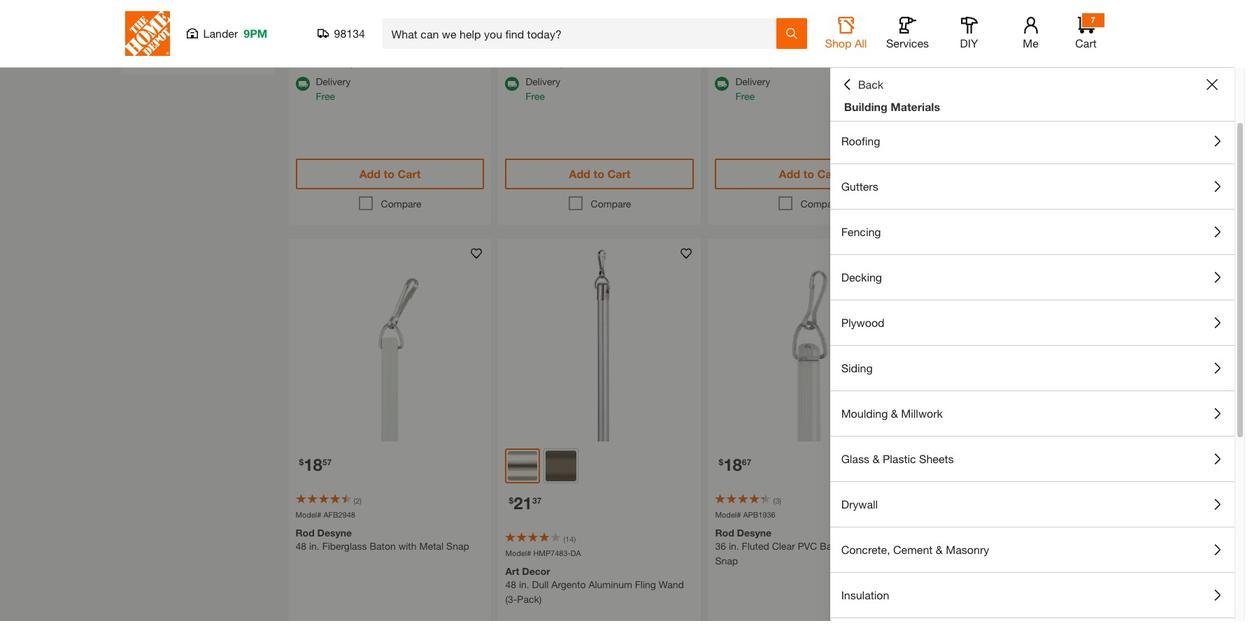 Task type: describe. For each thing, give the bounding box(es) containing it.
diy button
[[947, 17, 992, 50]]

2 pickup free ship to store from the left
[[736, 41, 812, 69]]

- view less
[[135, 47, 186, 59]]

services
[[886, 36, 929, 50]]

concrete,
[[841, 544, 890, 557]]

2 available shipping image from the left
[[505, 77, 519, 91]]

( 14 )
[[564, 535, 576, 544]]

baton inside the rod desyne 48 in. fiberglass baton with metal snap
[[370, 541, 396, 553]]

lander
[[203, 27, 238, 40]]

fling
[[635, 580, 656, 592]]

fiberglass
[[322, 541, 367, 553]]

67
[[742, 457, 752, 468]]

rod desyne 48 in. fiberglass baton with metal snap
[[296, 528, 469, 553]]

-
[[135, 47, 139, 59]]

silver image
[[508, 452, 538, 481]]

$ for $ 18 57
[[299, 457, 304, 468]]

9pm
[[244, 27, 268, 40]]

14
[[565, 535, 574, 544]]

$ 18 22
[[929, 455, 961, 475]]

in. for smooth
[[939, 541, 949, 553]]

rod for $ 18 67
[[715, 528, 734, 540]]

57
[[322, 457, 332, 468]]

( 3 )
[[773, 497, 781, 506]]

insulation button
[[830, 574, 1235, 618]]

pinch pleat draperies link
[[157, 18, 249, 29]]

3 pickup from the left
[[946, 41, 976, 52]]

lumber
[[841, 89, 880, 102]]

moulding & millwork
[[841, 407, 943, 420]]

18 for $ 18 67
[[724, 455, 742, 475]]

draperies
[[208, 18, 249, 29]]

36 in. smooth clear pvc baton with metal snap image
[[918, 239, 1121, 442]]

- view less link
[[128, 38, 268, 68]]

4 store from the left
[[1000, 57, 1022, 69]]

3 store from the left
[[790, 57, 812, 69]]

( for $ 18 57
[[354, 497, 356, 506]]

1 horizontal spatial )
[[574, 535, 576, 544]]

available for pickup image for third available shipping image from the left
[[715, 42, 729, 56]]

glass & plastic sheets
[[841, 453, 954, 466]]

3 compare from the left
[[801, 198, 841, 210]]

services button
[[885, 17, 930, 50]]

(3-
[[505, 594, 517, 606]]

lumber & composites button
[[830, 73, 1235, 118]]

hmp7483-
[[533, 549, 571, 558]]

apb1936
[[743, 511, 776, 520]]

roofing
[[841, 134, 880, 148]]

all
[[855, 36, 867, 50]]

shop
[[825, 36, 852, 50]]

fluted
[[742, 541, 769, 553]]

model# hmp7483-da
[[505, 549, 581, 558]]

$ for $ 18 67
[[719, 457, 724, 468]]

2 pickup from the left
[[736, 41, 766, 52]]

model# apb1936
[[715, 511, 776, 520]]

metal for 36 in. fluted clear pvc baton with metal snap
[[870, 541, 894, 553]]

36 for 36 in. fluted clear pvc baton with metal snap
[[715, 541, 726, 553]]

available for pickup image for second available shipping image from the right
[[505, 42, 519, 56]]

wand
[[659, 580, 684, 592]]

3
[[775, 497, 780, 506]]

metal for 36 in. smooth clear pvc baton with metal snap
[[1087, 541, 1111, 553]]

in. for fluted
[[729, 541, 739, 553]]

1 available shipping image from the left
[[296, 77, 310, 91]]

masonry
[[946, 544, 989, 557]]

2 ship from the left
[[548, 57, 566, 69]]

gutters button
[[830, 164, 1235, 209]]

drywall
[[841, 498, 878, 511]]

shop all
[[825, 36, 867, 50]]

3 available for pickup image from the left
[[925, 42, 939, 56]]

lander 9pm
[[203, 27, 268, 40]]

siding button
[[830, 346, 1235, 391]]

3 add to cart button from the left
[[715, 159, 904, 190]]

art decor 48 in. dull argento aluminum fling wand (3-pack)
[[505, 566, 684, 606]]

da
[[571, 549, 581, 558]]

1 ship from the left
[[338, 57, 356, 69]]

moulding & millwork button
[[830, 392, 1235, 437]]

( for $ 18 67
[[773, 497, 775, 506]]

pinch pleat draperies
[[157, 18, 249, 29]]

afb2948
[[324, 511, 355, 520]]

delivery for second available shipping image from the right
[[526, 76, 561, 87]]

moulding
[[841, 407, 888, 420]]

baton for 36 in. smooth clear pvc baton with metal snap
[[1037, 541, 1063, 553]]

plywood button
[[830, 301, 1235, 346]]

4 ship from the left
[[967, 57, 986, 69]]

desyne inside rod desyne 36 in. smooth clear pvc baton with metal snap
[[947, 528, 982, 540]]

decking button
[[830, 255, 1235, 300]]

1 store from the left
[[370, 57, 392, 69]]

decking
[[841, 271, 882, 284]]

smooth
[[952, 541, 986, 553]]

in. for fiberglass
[[309, 541, 320, 553]]

pinch
[[157, 18, 181, 29]]

3 ship from the left
[[758, 57, 776, 69]]

48 for 48 in. dull argento aluminum fling wand (3-pack)
[[505, 580, 516, 592]]

& for moulding
[[891, 407, 898, 420]]

plywood
[[841, 316, 885, 330]]

shop all button
[[824, 17, 869, 50]]

desyne for $ 18 57
[[317, 528, 352, 540]]

1 horizontal spatial (
[[564, 535, 565, 544]]

delivery free for third available shipping image from the left
[[736, 76, 770, 102]]

2
[[356, 497, 360, 506]]

$ 21 37
[[509, 494, 542, 513]]

& for lumber
[[883, 89, 890, 102]]

lumber & composites
[[841, 89, 953, 102]]

pleat
[[184, 18, 206, 29]]

rod inside rod desyne 36 in. smooth clear pvc baton with metal snap
[[925, 528, 944, 540]]

back
[[858, 78, 884, 91]]

with inside the rod desyne 48 in. fiberglass baton with metal snap
[[399, 541, 417, 553]]

1 add to cart from the left
[[359, 167, 421, 180]]

add for 1st available shipping image from left
[[359, 167, 381, 180]]

3 available shipping image from the left
[[715, 77, 729, 91]]

1 pickup free ship to store from the left
[[526, 41, 602, 69]]

rod desyne 36 in. smooth clear pvc baton with metal snap
[[925, 528, 1111, 568]]

in. for dull
[[519, 580, 529, 592]]

21
[[514, 494, 532, 513]]

) for $ 18 67
[[780, 497, 781, 506]]

argento
[[552, 580, 586, 592]]

cement
[[893, 544, 933, 557]]

fencing
[[841, 225, 881, 239]]

& for glass
[[873, 453, 880, 466]]

siding
[[841, 362, 873, 375]]

feedback link image
[[1226, 236, 1245, 312]]



Task type: vqa. For each thing, say whether or not it's contained in the screenshot.
King
no



Task type: locate. For each thing, give the bounding box(es) containing it.
with down drywall "button"
[[1066, 541, 1084, 553]]

3 baton from the left
[[1037, 541, 1063, 553]]

3 delivery free from the left
[[736, 76, 770, 102]]

with inside rod desyne 36 in. fluted clear pvc baton with metal snap
[[849, 541, 867, 553]]

) for $ 18 57
[[360, 497, 362, 506]]

available shipping image
[[296, 77, 310, 91], [505, 77, 519, 91], [715, 77, 729, 91]]

2 18 from the left
[[724, 455, 742, 475]]

metal inside rod desyne 36 in. smooth clear pvc baton with metal snap
[[1087, 541, 1111, 553]]

3 desyne from the left
[[947, 528, 982, 540]]

22
[[952, 457, 961, 468]]

pvc for smooth
[[1015, 541, 1034, 553]]

2 with from the left
[[849, 541, 867, 553]]

in. left smooth
[[939, 541, 949, 553]]

2 36 from the left
[[925, 541, 936, 553]]

clear for fluted
[[772, 541, 795, 553]]

48 inside art decor 48 in. dull argento aluminum fling wand (3-pack)
[[505, 580, 516, 592]]

metal inside rod desyne 36 in. fluted clear pvc baton with metal snap
[[870, 541, 894, 553]]

( up hmp7483-
[[564, 535, 565, 544]]

art
[[505, 566, 519, 578]]

snap for 36 in. smooth clear pvc baton with metal snap
[[925, 556, 948, 568]]

0 horizontal spatial (
[[354, 497, 356, 506]]

desyne up smooth
[[947, 528, 982, 540]]

sheets
[[919, 453, 954, 466]]

( 2 )
[[354, 497, 362, 506]]

baton
[[370, 541, 396, 553], [820, 541, 846, 553], [1037, 541, 1063, 553]]

36 left masonry
[[925, 541, 936, 553]]

18 for $ 18 22
[[933, 455, 952, 475]]

rod desyne 36 in. fluted clear pvc baton with metal snap
[[715, 528, 894, 568]]

2 horizontal spatial metal
[[1087, 541, 1111, 553]]

metal inside the rod desyne 48 in. fiberglass baton with metal snap
[[419, 541, 444, 553]]

0 horizontal spatial 18
[[304, 455, 322, 475]]

baton down drywall
[[820, 541, 846, 553]]

model# for $ 18 57
[[296, 511, 321, 520]]

1 pickup from the left
[[526, 41, 556, 52]]

$ 18 67
[[719, 455, 752, 475]]

48 inside the rod desyne 48 in. fiberglass baton with metal snap
[[296, 541, 306, 553]]

18 up model# apb1936
[[724, 455, 742, 475]]

2 horizontal spatial pickup
[[946, 41, 976, 52]]

37
[[532, 496, 542, 506]]

2 baton from the left
[[820, 541, 846, 553]]

3 add to cart from the left
[[779, 167, 840, 180]]

1 horizontal spatial add to cart button
[[505, 159, 694, 190]]

48 in. dull argento aluminum fling wand (3-pack) image
[[498, 239, 701, 442]]

18
[[304, 455, 322, 475], [724, 455, 742, 475], [933, 455, 952, 475]]

$ 18 57
[[299, 455, 332, 475]]

model# for $ 18 67
[[715, 511, 741, 520]]

1 horizontal spatial clear
[[989, 541, 1012, 553]]

2 clear from the left
[[989, 541, 1012, 553]]

2 desyne from the left
[[737, 528, 772, 540]]

desyne inside rod desyne 36 in. fluted clear pvc baton with metal snap
[[737, 528, 772, 540]]

2 pvc from the left
[[1015, 541, 1034, 553]]

cart 7
[[1075, 15, 1097, 50]]

1 delivery from the left
[[316, 76, 351, 87]]

2 horizontal spatial available for pickup image
[[925, 42, 939, 56]]

1 horizontal spatial with
[[849, 541, 867, 553]]

model#
[[296, 511, 321, 520], [715, 511, 741, 520], [505, 549, 531, 558]]

1 horizontal spatial pvc
[[1015, 541, 1034, 553]]

rod down model# apb1936
[[715, 528, 734, 540]]

rod inside rod desyne 36 in. fluted clear pvc baton with metal snap
[[715, 528, 734, 540]]

( up apb1936
[[773, 497, 775, 506]]

2 add to cart button from the left
[[505, 159, 694, 190]]

0 vertical spatial 48
[[296, 541, 306, 553]]

desyne up fiberglass
[[317, 528, 352, 540]]

1 compare from the left
[[381, 198, 421, 210]]

1 vertical spatial 48
[[505, 580, 516, 592]]

$ inside $ 18 22
[[929, 457, 933, 468]]

2 delivery free from the left
[[526, 76, 561, 102]]

3 rod from the left
[[925, 528, 944, 540]]

diy
[[960, 36, 978, 50]]

0 horizontal spatial 36
[[715, 541, 726, 553]]

2 store from the left
[[580, 57, 602, 69]]

to
[[359, 57, 368, 69], [569, 57, 577, 69], [779, 57, 787, 69], [989, 57, 997, 69], [384, 167, 395, 180], [594, 167, 604, 180], [804, 167, 814, 180]]

1 baton from the left
[[370, 541, 396, 553]]

pickup
[[526, 41, 556, 52], [736, 41, 766, 52], [946, 41, 976, 52]]

98134
[[334, 27, 365, 40]]

baton inside rod desyne 36 in. smooth clear pvc baton with metal snap
[[1037, 541, 1063, 553]]

add to cart button
[[296, 159, 484, 190], [505, 159, 694, 190], [715, 159, 904, 190]]

& right lumber
[[883, 89, 890, 102]]

36 left fluted
[[715, 541, 726, 553]]

in. inside the rod desyne 48 in. fiberglass baton with metal snap
[[309, 541, 320, 553]]

with for 36 in. fluted clear pvc baton with metal snap
[[849, 541, 867, 553]]

$ for $ 21 37
[[509, 496, 514, 506]]

(
[[354, 497, 356, 506], [773, 497, 775, 506], [564, 535, 565, 544]]

building
[[844, 100, 888, 113]]

2 horizontal spatial model#
[[715, 511, 741, 520]]

1 horizontal spatial rod
[[715, 528, 734, 540]]

less
[[165, 47, 186, 59]]

2 available for pickup image from the left
[[715, 42, 729, 56]]

2 delivery from the left
[[526, 76, 561, 87]]

18 up model# afb2948
[[304, 455, 322, 475]]

in. inside art decor 48 in. dull argento aluminum fling wand (3-pack)
[[519, 580, 529, 592]]

available for pickup image
[[505, 42, 519, 56], [715, 42, 729, 56], [925, 42, 939, 56]]

with down drywall
[[849, 541, 867, 553]]

rod inside the rod desyne 48 in. fiberglass baton with metal snap
[[296, 528, 315, 540]]

0 horizontal spatial delivery free
[[316, 76, 351, 102]]

0 horizontal spatial with
[[399, 541, 417, 553]]

1 available for pickup image from the left
[[505, 42, 519, 56]]

insulation
[[841, 589, 890, 602]]

dull
[[532, 580, 549, 592]]

2 horizontal spatial add
[[779, 167, 800, 180]]

add to cart
[[359, 167, 421, 180], [569, 167, 631, 180], [779, 167, 840, 180]]

1 horizontal spatial snap
[[715, 556, 738, 568]]

free
[[316, 57, 335, 69], [526, 57, 545, 69], [736, 57, 755, 69], [946, 57, 965, 69], [316, 90, 335, 102], [526, 90, 545, 102], [736, 90, 755, 102]]

1 horizontal spatial 36
[[925, 541, 936, 553]]

snap inside rod desyne 36 in. smooth clear pvc baton with metal snap
[[925, 556, 948, 568]]

1 horizontal spatial model#
[[505, 549, 531, 558]]

clear
[[772, 541, 795, 553], [989, 541, 1012, 553]]

$ left 67
[[719, 457, 724, 468]]

0 horizontal spatial 48
[[296, 541, 306, 553]]

1 metal from the left
[[419, 541, 444, 553]]

desyne up fluted
[[737, 528, 772, 540]]

bronze image
[[546, 451, 577, 482]]

glass & plastic sheets button
[[830, 437, 1235, 482]]

$
[[299, 457, 304, 468], [719, 457, 724, 468], [929, 457, 933, 468], [509, 496, 514, 506]]

2 horizontal spatial add to cart button
[[715, 159, 904, 190]]

1 18 from the left
[[304, 455, 322, 475]]

decor
[[522, 566, 550, 578]]

0 horizontal spatial add to cart button
[[296, 159, 484, 190]]

snap inside rod desyne 36 in. fluted clear pvc baton with metal snap
[[715, 556, 738, 568]]

2 add from the left
[[569, 167, 591, 180]]

48 for 48 in. fiberglass baton with metal snap
[[296, 541, 306, 553]]

&
[[883, 89, 890, 102], [891, 407, 898, 420], [873, 453, 880, 466], [936, 544, 943, 557]]

2 horizontal spatial add to cart
[[779, 167, 840, 180]]

clear right fluted
[[772, 541, 795, 553]]

36 in. fluted clear pvc baton with metal snap image
[[708, 239, 911, 442]]

in. up the pack)
[[519, 580, 529, 592]]

the home depot logo image
[[125, 11, 170, 56]]

1 36 from the left
[[715, 541, 726, 553]]

menu
[[830, 28, 1235, 622]]

& left millwork
[[891, 407, 898, 420]]

rod for $ 18 57
[[296, 528, 315, 540]]

fencing button
[[830, 210, 1235, 255]]

in. left fluted
[[729, 541, 739, 553]]

$ left 22
[[929, 457, 933, 468]]

0 horizontal spatial desyne
[[317, 528, 352, 540]]

0 horizontal spatial metal
[[419, 541, 444, 553]]

2 horizontal spatial baton
[[1037, 541, 1063, 553]]

baton inside rod desyne 36 in. fluted clear pvc baton with metal snap
[[820, 541, 846, 553]]

rod down model# afb2948
[[296, 528, 315, 540]]

2 horizontal spatial rod
[[925, 528, 944, 540]]

1 horizontal spatial available shipping image
[[505, 77, 519, 91]]

1 add from the left
[[359, 167, 381, 180]]

concrete, cement & masonry button
[[830, 528, 1235, 573]]

me
[[1023, 36, 1039, 50]]

0 horizontal spatial clear
[[772, 541, 795, 553]]

3 with from the left
[[1066, 541, 1084, 553]]

pvc down drywall "button"
[[1015, 541, 1034, 553]]

0 horizontal spatial add to cart
[[359, 167, 421, 180]]

gutters
[[841, 180, 879, 193]]

snap inside the rod desyne 48 in. fiberglass baton with metal snap
[[446, 541, 469, 553]]

2 horizontal spatial with
[[1066, 541, 1084, 553]]

view
[[142, 47, 163, 59]]

store
[[370, 57, 392, 69], [580, 57, 602, 69], [790, 57, 812, 69], [1000, 57, 1022, 69]]

1 desyne from the left
[[317, 528, 352, 540]]

desyne
[[317, 528, 352, 540], [737, 528, 772, 540], [947, 528, 982, 540]]

snap for 36 in. fluted clear pvc baton with metal snap
[[715, 556, 738, 568]]

1 rod from the left
[[296, 528, 315, 540]]

18 for $ 18 57
[[304, 455, 322, 475]]

0 horizontal spatial delivery
[[316, 76, 351, 87]]

0 horizontal spatial available shipping image
[[296, 77, 310, 91]]

36 inside rod desyne 36 in. smooth clear pvc baton with metal snap
[[925, 541, 936, 553]]

1 delivery free from the left
[[316, 76, 351, 102]]

36 for 36 in. smooth clear pvc baton with metal snap
[[925, 541, 936, 553]]

clear inside rod desyne 36 in. fluted clear pvc baton with metal snap
[[772, 541, 795, 553]]

back button
[[841, 78, 884, 92]]

aluminum
[[589, 580, 632, 592]]

1 horizontal spatial pickup
[[736, 41, 766, 52]]

0 horizontal spatial pvc
[[798, 541, 817, 553]]

2 horizontal spatial delivery free
[[736, 76, 770, 102]]

3 pickup free ship to store from the left
[[946, 41, 1022, 69]]

delivery free
[[316, 76, 351, 102], [526, 76, 561, 102], [736, 76, 770, 102]]

millwork
[[901, 407, 943, 420]]

36 inside rod desyne 36 in. fluted clear pvc baton with metal snap
[[715, 541, 726, 553]]

pvc right fluted
[[798, 541, 817, 553]]

1 horizontal spatial add to cart
[[569, 167, 631, 180]]

1 horizontal spatial add
[[569, 167, 591, 180]]

1 pvc from the left
[[798, 541, 817, 553]]

4 compare from the left
[[1011, 198, 1051, 210]]

1 horizontal spatial desyne
[[737, 528, 772, 540]]

48 down model# afb2948
[[296, 541, 306, 553]]

$ for $ 18 22
[[929, 457, 933, 468]]

with inside rod desyne 36 in. smooth clear pvc baton with metal snap
[[1066, 541, 1084, 553]]

$ inside $ 18 67
[[719, 457, 724, 468]]

$ left the 57 at the left
[[299, 457, 304, 468]]

$ inside $ 18 57
[[299, 457, 304, 468]]

1 horizontal spatial available for pickup image
[[715, 42, 729, 56]]

with for 36 in. smooth clear pvc baton with metal snap
[[1066, 541, 1084, 553]]

free ship to store
[[316, 57, 392, 69]]

0 horizontal spatial pickup
[[526, 41, 556, 52]]

plastic
[[883, 453, 916, 466]]

delivery for third available shipping image from the left
[[736, 76, 770, 87]]

delivery free for second available shipping image from the right
[[526, 76, 561, 102]]

1 add to cart button from the left
[[296, 159, 484, 190]]

2 horizontal spatial (
[[773, 497, 775, 506]]

menu containing lumber & composites
[[830, 28, 1235, 622]]

$ inside $ 21 37
[[509, 496, 514, 506]]

& right glass
[[873, 453, 880, 466]]

with right fiberglass
[[399, 541, 417, 553]]

baton down drywall "button"
[[1037, 541, 1063, 553]]

clear for smooth
[[989, 541, 1012, 553]]

& right cement
[[936, 544, 943, 557]]

48 in. fiberglass baton with metal snap image
[[289, 239, 491, 442]]

glass
[[841, 453, 870, 466]]

add to cart button for second available shipping image from the right
[[505, 159, 694, 190]]

model# left the afb2948
[[296, 511, 321, 520]]

2 add to cart from the left
[[569, 167, 631, 180]]

model# afb2948
[[296, 511, 355, 520]]

2 metal from the left
[[870, 541, 894, 553]]

1 horizontal spatial pickup free ship to store
[[736, 41, 812, 69]]

What can we help you find today? search field
[[391, 19, 776, 48]]

building materials
[[844, 100, 940, 113]]

delivery free for 1st available shipping image from left
[[316, 76, 351, 102]]

desyne inside the rod desyne 48 in. fiberglass baton with metal snap
[[317, 528, 352, 540]]

rod
[[296, 528, 315, 540], [715, 528, 734, 540], [925, 528, 944, 540]]

pack)
[[517, 594, 542, 606]]

me button
[[1009, 17, 1053, 50]]

2 compare from the left
[[591, 198, 631, 210]]

cart
[[1075, 36, 1097, 50], [398, 167, 421, 180], [608, 167, 631, 180], [817, 167, 840, 180]]

pvc for fluted
[[798, 541, 817, 553]]

)
[[360, 497, 362, 506], [780, 497, 781, 506], [574, 535, 576, 544]]

0 horizontal spatial )
[[360, 497, 362, 506]]

2 horizontal spatial desyne
[[947, 528, 982, 540]]

98134 button
[[317, 27, 366, 41]]

1 horizontal spatial baton
[[820, 541, 846, 553]]

drywall button
[[830, 483, 1235, 528]]

pvc inside rod desyne 36 in. fluted clear pvc baton with metal snap
[[798, 541, 817, 553]]

0 horizontal spatial model#
[[296, 511, 321, 520]]

in. inside rod desyne 36 in. fluted clear pvc baton with metal snap
[[729, 541, 739, 553]]

$ left 37
[[509, 496, 514, 506]]

add for second available shipping image from the right
[[569, 167, 591, 180]]

roofing button
[[830, 119, 1235, 164]]

in. inside rod desyne 36 in. smooth clear pvc baton with metal snap
[[939, 541, 949, 553]]

with
[[399, 541, 417, 553], [849, 541, 867, 553], [1066, 541, 1084, 553]]

1 horizontal spatial 18
[[724, 455, 742, 475]]

2 horizontal spatial available shipping image
[[715, 77, 729, 91]]

add
[[359, 167, 381, 180], [569, 167, 591, 180], [779, 167, 800, 180]]

baton right fiberglass
[[370, 541, 396, 553]]

pvc inside rod desyne 36 in. smooth clear pvc baton with metal snap
[[1015, 541, 1034, 553]]

0 horizontal spatial pickup free ship to store
[[526, 41, 602, 69]]

2 rod from the left
[[715, 528, 734, 540]]

delivery for 1st available shipping image from left
[[316, 76, 351, 87]]

1 clear from the left
[[772, 541, 795, 553]]

concrete, cement & masonry
[[841, 544, 989, 557]]

( up the afb2948
[[354, 497, 356, 506]]

2 horizontal spatial snap
[[925, 556, 948, 568]]

in. left fiberglass
[[309, 541, 320, 553]]

add to cart button for 1st available shipping image from left
[[296, 159, 484, 190]]

model# up art
[[505, 549, 531, 558]]

desyne for $ 18 67
[[737, 528, 772, 540]]

48 down art
[[505, 580, 516, 592]]

2 horizontal spatial delivery
[[736, 76, 770, 87]]

7
[[1091, 15, 1096, 25]]

drawer close image
[[1207, 79, 1218, 90]]

model# left apb1936
[[715, 511, 741, 520]]

pickup free ship to store
[[526, 41, 602, 69], [736, 41, 812, 69], [946, 41, 1022, 69]]

2 horizontal spatial 18
[[933, 455, 952, 475]]

clear inside rod desyne 36 in. smooth clear pvc baton with metal snap
[[989, 541, 1012, 553]]

1 horizontal spatial delivery free
[[526, 76, 561, 102]]

18 right plastic
[[933, 455, 952, 475]]

0 horizontal spatial available for pickup image
[[505, 42, 519, 56]]

0 horizontal spatial snap
[[446, 541, 469, 553]]

2 horizontal spatial )
[[780, 497, 781, 506]]

in.
[[309, 541, 320, 553], [729, 541, 739, 553], [939, 541, 949, 553], [519, 580, 529, 592]]

1 horizontal spatial 48
[[505, 580, 516, 592]]

0 horizontal spatial add
[[359, 167, 381, 180]]

snap
[[446, 541, 469, 553], [715, 556, 738, 568], [925, 556, 948, 568]]

3 18 from the left
[[933, 455, 952, 475]]

1 with from the left
[[399, 541, 417, 553]]

ship
[[338, 57, 356, 69], [548, 57, 566, 69], [758, 57, 776, 69], [967, 57, 986, 69]]

2 horizontal spatial pickup free ship to store
[[946, 41, 1022, 69]]

3 metal from the left
[[1087, 541, 1111, 553]]

3 delivery from the left
[[736, 76, 770, 87]]

baton for 36 in. fluted clear pvc baton with metal snap
[[820, 541, 846, 553]]

0 horizontal spatial rod
[[296, 528, 315, 540]]

1 horizontal spatial metal
[[870, 541, 894, 553]]

36
[[715, 541, 726, 553], [925, 541, 936, 553]]

rod up "concrete, cement & masonry"
[[925, 528, 944, 540]]

clear right smooth
[[989, 541, 1012, 553]]

3 add from the left
[[779, 167, 800, 180]]

0 horizontal spatial baton
[[370, 541, 396, 553]]

1 horizontal spatial delivery
[[526, 76, 561, 87]]



